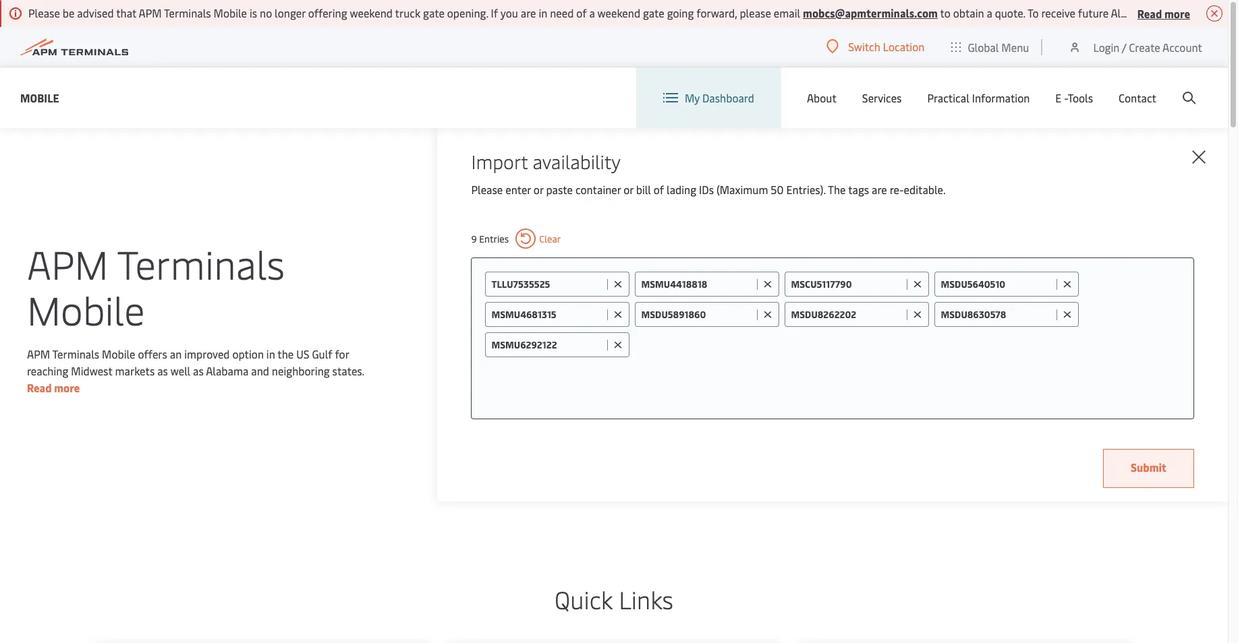 Task type: describe. For each thing, give the bounding box(es) containing it.
switch
[[849, 39, 881, 54]]

mobcs@apmterminals.com
[[803, 5, 938, 20]]

the
[[278, 347, 294, 361]]

enter
[[506, 182, 531, 197]]

terminals for apm terminals mobile
[[117, 237, 285, 290]]

ids
[[699, 182, 714, 197]]

read more link
[[27, 380, 80, 395]]

50
[[771, 182, 784, 197]]

switch location
[[849, 39, 925, 54]]

location
[[883, 39, 925, 54]]

quick
[[555, 583, 613, 616]]

about button
[[807, 67, 837, 128]]

practical information button
[[928, 67, 1030, 128]]

0 vertical spatial apm
[[139, 5, 162, 20]]

that
[[116, 5, 136, 20]]

future
[[1078, 5, 1109, 20]]

clear
[[539, 233, 561, 245]]

Type or paste your IDs here text field
[[635, 333, 1180, 357]]

improved
[[184, 347, 230, 361]]

my
[[685, 90, 700, 105]]

9 entries
[[471, 233, 509, 245]]

read more
[[1138, 6, 1191, 21]]

login / create account link
[[1069, 27, 1203, 67]]

practical information
[[928, 90, 1030, 105]]

states.
[[332, 363, 364, 378]]

to
[[941, 5, 951, 20]]

need
[[550, 5, 574, 20]]

apm for apm terminals mobile offers an improved option in the us gulf for reaching midwest markets as well as alabama and neighboring states. read more
[[27, 347, 50, 361]]

forward,
[[697, 5, 737, 20]]

information
[[972, 90, 1030, 105]]

paste
[[546, 182, 573, 197]]

more inside read more button
[[1165, 6, 1191, 21]]

switch location button
[[827, 39, 925, 54]]

is
[[250, 5, 257, 20]]

0 horizontal spatial of
[[577, 5, 587, 20]]

clear button
[[516, 229, 561, 249]]

2 email from the left
[[1159, 5, 1186, 20]]

2 a from the left
[[987, 5, 993, 20]]

global menu
[[968, 39, 1030, 54]]

create
[[1129, 39, 1161, 54]]

tools
[[1068, 90, 1093, 105]]

quick links
[[555, 583, 674, 616]]

login
[[1094, 39, 1120, 54]]

midwest
[[71, 363, 112, 378]]

contact button
[[1119, 67, 1157, 128]]

e -tools
[[1056, 90, 1093, 105]]

opening.
[[447, 5, 488, 20]]

practical
[[928, 90, 970, 105]]

e
[[1056, 90, 1062, 105]]

re-
[[890, 182, 904, 197]]

read inside apm terminals mobile offers an improved option in the us gulf for reaching midwest markets as well as alabama and neighboring states. read more
[[27, 380, 52, 395]]

global menu button
[[938, 27, 1043, 67]]

import
[[471, 148, 528, 174]]

read more button
[[1138, 5, 1191, 22]]

1 horizontal spatial in
[[539, 5, 548, 20]]

please enter or paste container or bill of lading ids (maximum 50 entries). the tags are re-editable.
[[471, 182, 946, 197]]

dashboard
[[703, 90, 754, 105]]

-
[[1064, 90, 1068, 105]]

2 entered id text field from the left
[[941, 308, 1054, 321]]

reaching
[[27, 363, 68, 378]]

please for please enter or paste container or bill of lading ids (maximum 50 entries). the tags are re-editable.
[[471, 182, 503, 197]]

e -tools button
[[1056, 67, 1093, 128]]

1 a from the left
[[590, 5, 595, 20]]

alerts
[[1111, 5, 1140, 20]]

read inside button
[[1138, 6, 1162, 21]]

us
[[296, 347, 309, 361]]

2 gate from the left
[[643, 5, 665, 20]]

editable.
[[904, 182, 946, 197]]

services button
[[862, 67, 902, 128]]

please be advised that apm terminals mobile is no longer offering weekend truck gate opening. if you are in need of a weekend gate going forward, please email mobcs@apmterminals.com to obtain a quote. to receive future alerts via email or sms, ple
[[28, 5, 1238, 20]]



Task type: vqa. For each thing, say whether or not it's contained in the screenshot.
Trace
no



Task type: locate. For each thing, give the bounding box(es) containing it.
about
[[807, 90, 837, 105]]

1 horizontal spatial weekend
[[598, 5, 641, 20]]

mobile inside apm terminals mobile offers an improved option in the us gulf for reaching midwest markets as well as alabama and neighboring states. read more
[[102, 347, 135, 361]]

more down reaching
[[54, 380, 80, 395]]

are right you
[[521, 5, 536, 20]]

or
[[1188, 5, 1198, 20], [534, 182, 544, 197], [624, 182, 634, 197]]

1 vertical spatial of
[[654, 182, 664, 197]]

please
[[28, 5, 60, 20], [471, 182, 503, 197]]

longer
[[275, 5, 306, 20]]

apm terminals mobile
[[27, 237, 285, 336]]

1 horizontal spatial more
[[1165, 6, 1191, 21]]

1 horizontal spatial entered id text field
[[941, 308, 1054, 321]]

entries
[[479, 233, 509, 245]]

1 email from the left
[[774, 5, 801, 20]]

offering
[[308, 5, 347, 20]]

1 vertical spatial terminals
[[117, 237, 285, 290]]

0 horizontal spatial read
[[27, 380, 52, 395]]

0 horizontal spatial entered id text field
[[791, 308, 904, 321]]

or left "bill"
[[624, 182, 634, 197]]

1 vertical spatial apm
[[27, 237, 108, 290]]

entries).
[[787, 182, 826, 197]]

1 horizontal spatial gate
[[643, 5, 665, 20]]

2 horizontal spatial or
[[1188, 5, 1198, 20]]

1 vertical spatial read
[[27, 380, 52, 395]]

apm inside apm terminals mobile offers an improved option in the us gulf for reaching midwest markets as well as alabama and neighboring states. read more
[[27, 347, 50, 361]]

2 vertical spatial apm
[[27, 347, 50, 361]]

1 as from the left
[[157, 363, 168, 378]]

in inside apm terminals mobile offers an improved option in the us gulf for reaching midwest markets as well as alabama and neighboring states. read more
[[266, 347, 275, 361]]

1 weekend from the left
[[350, 5, 393, 20]]

email right the via
[[1159, 5, 1186, 20]]

weekend left truck
[[350, 5, 393, 20]]

more
[[1165, 6, 1191, 21], [54, 380, 80, 395]]

receive
[[1042, 5, 1076, 20]]

mobcs@apmterminals.com link
[[803, 5, 938, 20]]

read
[[1138, 6, 1162, 21], [27, 380, 52, 395]]

account
[[1163, 39, 1203, 54]]

1 entered id text field from the left
[[791, 308, 904, 321]]

mobile
[[214, 5, 247, 20], [20, 90, 59, 105], [27, 282, 145, 336], [102, 347, 135, 361]]

login / create account
[[1094, 39, 1203, 54]]

1 vertical spatial in
[[266, 347, 275, 361]]

obtain
[[953, 5, 984, 20]]

0 vertical spatial are
[[521, 5, 536, 20]]

0 horizontal spatial in
[[266, 347, 275, 361]]

menu
[[1002, 39, 1030, 54]]

terminals inside apm terminals mobile
[[117, 237, 285, 290]]

0 horizontal spatial please
[[28, 5, 60, 20]]

contact
[[1119, 90, 1157, 105]]

0 vertical spatial of
[[577, 5, 587, 20]]

of right "need"
[[577, 5, 587, 20]]

/
[[1122, 39, 1127, 54]]

read down reaching
[[27, 380, 52, 395]]

terminals for apm terminals mobile offers an improved option in the us gulf for reaching midwest markets as well as alabama and neighboring states. read more
[[52, 347, 99, 361]]

1 horizontal spatial email
[[1159, 5, 1186, 20]]

as left well
[[157, 363, 168, 378]]

or left sms,
[[1188, 5, 1198, 20]]

1 vertical spatial please
[[471, 182, 503, 197]]

1 horizontal spatial or
[[624, 182, 634, 197]]

and
[[251, 363, 269, 378]]

for
[[335, 347, 349, 361]]

sms,
[[1201, 5, 1224, 20]]

quote. to
[[995, 5, 1039, 20]]

well
[[171, 363, 190, 378]]

bill
[[636, 182, 651, 197]]

close alert image
[[1207, 5, 1223, 22]]

submit
[[1131, 460, 1167, 475]]

offers
[[138, 347, 167, 361]]

read up login / create account at the top right of page
[[1138, 6, 1162, 21]]

no
[[260, 5, 272, 20]]

links
[[619, 583, 674, 616]]

0 vertical spatial in
[[539, 5, 548, 20]]

more right the via
[[1165, 6, 1191, 21]]

1 horizontal spatial of
[[654, 182, 664, 197]]

truck
[[395, 5, 421, 20]]

1 gate from the left
[[423, 5, 445, 20]]

submit button
[[1103, 449, 1195, 489]]

gate left going
[[643, 5, 665, 20]]

0 horizontal spatial gate
[[423, 5, 445, 20]]

apm inside apm terminals mobile
[[27, 237, 108, 290]]

lading
[[667, 182, 697, 197]]

2 as from the left
[[193, 363, 204, 378]]

container
[[576, 182, 621, 197]]

of right "bill"
[[654, 182, 664, 197]]

a
[[590, 5, 595, 20], [987, 5, 993, 20]]

a right "need"
[[590, 5, 595, 20]]

0 horizontal spatial more
[[54, 380, 80, 395]]

or right enter
[[534, 182, 544, 197]]

you
[[501, 5, 518, 20]]

0 vertical spatial please
[[28, 5, 60, 20]]

Entered ID text field
[[492, 278, 604, 291], [641, 278, 754, 291], [791, 278, 904, 291], [941, 278, 1054, 291], [492, 308, 604, 321], [641, 308, 754, 321], [492, 339, 604, 352]]

in left "need"
[[539, 5, 548, 20]]

1 horizontal spatial are
[[872, 182, 887, 197]]

please down 'import'
[[471, 182, 503, 197]]

are left 're-'
[[872, 182, 887, 197]]

apm for apm terminals mobile
[[27, 237, 108, 290]]

0 vertical spatial terminals
[[164, 5, 211, 20]]

0 vertical spatial read
[[1138, 6, 1162, 21]]

please
[[740, 5, 771, 20]]

1 horizontal spatial a
[[987, 5, 993, 20]]

as
[[157, 363, 168, 378], [193, 363, 204, 378]]

via
[[1143, 5, 1156, 20]]

advised
[[77, 5, 114, 20]]

2 weekend from the left
[[598, 5, 641, 20]]

global
[[968, 39, 999, 54]]

1 vertical spatial more
[[54, 380, 80, 395]]

my dashboard button
[[663, 67, 754, 128]]

1 horizontal spatial please
[[471, 182, 503, 197]]

more inside apm terminals mobile offers an improved option in the us gulf for reaching midwest markets as well as alabama and neighboring states. read more
[[54, 380, 80, 395]]

gate
[[423, 5, 445, 20], [643, 5, 665, 20]]

going
[[667, 5, 694, 20]]

as right well
[[193, 363, 204, 378]]

tags
[[848, 182, 869, 197]]

neighboring
[[272, 363, 330, 378]]

option
[[232, 347, 264, 361]]

1 horizontal spatial read
[[1138, 6, 1162, 21]]

0 horizontal spatial email
[[774, 5, 801, 20]]

if
[[491, 5, 498, 20]]

apm terminals mobile offers an improved option in the us gulf for reaching midwest markets as well as alabama and neighboring states. read more
[[27, 347, 364, 395]]

0 horizontal spatial a
[[590, 5, 595, 20]]

email right please
[[774, 5, 801, 20]]

2 vertical spatial terminals
[[52, 347, 99, 361]]

gate right truck
[[423, 5, 445, 20]]

import availability
[[471, 148, 621, 174]]

alabama
[[206, 363, 249, 378]]

services
[[862, 90, 902, 105]]

terminals inside apm terminals mobile offers an improved option in the us gulf for reaching midwest markets as well as alabama and neighboring states. read more
[[52, 347, 99, 361]]

please for please be advised that apm terminals mobile is no longer offering weekend truck gate opening. if you are in need of a weekend gate going forward, please email mobcs@apmterminals.com to obtain a quote. to receive future alerts via email or sms, ple
[[28, 5, 60, 20]]

Entered ID text field
[[791, 308, 904, 321], [941, 308, 1054, 321]]

mobile link
[[20, 89, 59, 106]]

an
[[170, 347, 182, 361]]

gulf
[[312, 347, 332, 361]]

my dashboard
[[685, 90, 754, 105]]

mobile inside apm terminals mobile
[[27, 282, 145, 336]]

a right 'obtain'
[[987, 5, 993, 20]]

0 horizontal spatial weekend
[[350, 5, 393, 20]]

0 horizontal spatial as
[[157, 363, 168, 378]]

0 vertical spatial more
[[1165, 6, 1191, 21]]

in left the
[[266, 347, 275, 361]]

are
[[521, 5, 536, 20], [872, 182, 887, 197]]

(maximum
[[717, 182, 768, 197]]

0 horizontal spatial are
[[521, 5, 536, 20]]

1 vertical spatial are
[[872, 182, 887, 197]]

the
[[828, 182, 846, 197]]

apm
[[139, 5, 162, 20], [27, 237, 108, 290], [27, 347, 50, 361]]

weekend right "need"
[[598, 5, 641, 20]]

be
[[63, 5, 74, 20]]

weekend
[[350, 5, 393, 20], [598, 5, 641, 20]]

availability
[[533, 148, 621, 174]]

0 horizontal spatial or
[[534, 182, 544, 197]]

mobile secondary image
[[80, 344, 317, 546]]

please left the be on the left
[[28, 5, 60, 20]]

1 horizontal spatial as
[[193, 363, 204, 378]]



